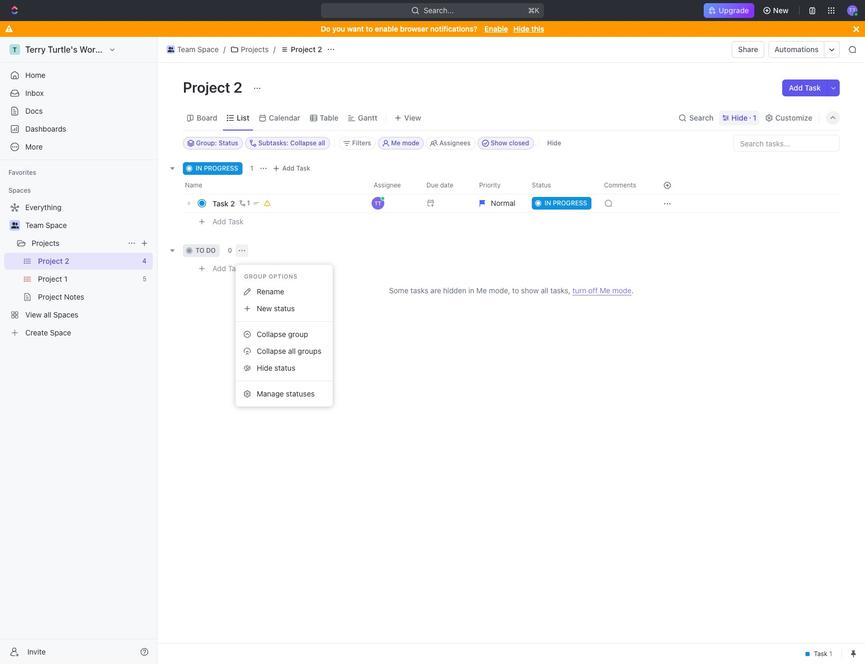 Task type: describe. For each thing, give the bounding box(es) containing it.
this
[[531, 24, 544, 33]]

0 vertical spatial space
[[198, 45, 219, 54]]

enable
[[375, 24, 398, 33]]

0 vertical spatial projects
[[241, 45, 269, 54]]

table link
[[318, 110, 339, 125]]

group options
[[244, 273, 298, 280]]

options
[[269, 273, 298, 280]]

table
[[320, 113, 339, 122]]

task 2
[[212, 199, 235, 208]]

mode
[[612, 286, 632, 295]]

1 inside button
[[247, 199, 250, 207]]

new for new status
[[257, 304, 272, 313]]

collapse for collapse group
[[257, 330, 286, 339]]

all
[[288, 347, 296, 356]]

hide 1
[[732, 113, 757, 122]]

1 vertical spatial team space link
[[25, 217, 151, 234]]

you
[[332, 24, 345, 33]]

hide for hide
[[547, 139, 561, 147]]

1 horizontal spatial project 2
[[291, 45, 322, 54]]

0 horizontal spatial project 2
[[183, 79, 246, 96]]

spaces
[[8, 187, 31, 195]]

add for add task button on top of customize
[[789, 83, 803, 92]]

1 vertical spatial 2
[[234, 79, 242, 96]]

add task down calendar link
[[282, 165, 310, 172]]

to do
[[196, 247, 216, 255]]

add task for add task button on top of customize
[[789, 83, 821, 92]]

search
[[689, 113, 714, 122]]

inbox link
[[4, 85, 153, 102]]

automations
[[775, 45, 819, 54]]

0 vertical spatial to
[[366, 24, 373, 33]]

0 vertical spatial 2
[[318, 45, 322, 54]]

projects link inside tree
[[32, 235, 123, 252]]

new for new
[[773, 6, 789, 15]]

manage statuses button
[[240, 386, 328, 403]]

new button
[[759, 2, 795, 19]]

user group image inside tree
[[11, 222, 19, 229]]

docs
[[25, 107, 43, 115]]

hide for hide 1
[[732, 113, 748, 122]]

1 horizontal spatial user group image
[[168, 47, 174, 52]]

home link
[[4, 67, 153, 84]]

do
[[321, 24, 331, 33]]

⌘k
[[528, 6, 540, 15]]

add task for add task button underneath task 2
[[212, 217, 244, 226]]

dashboards
[[25, 124, 66, 133]]

calendar link
[[267, 110, 300, 125]]

0 vertical spatial team
[[177, 45, 196, 54]]

Search tasks... text field
[[734, 136, 839, 151]]

turn off me mode
[[573, 286, 632, 295]]

add for add task button below 0 in the left top of the page
[[212, 264, 226, 273]]

new status
[[257, 304, 295, 313]]

share
[[738, 45, 758, 54]]

automations button
[[769, 42, 824, 57]]

2 / from the left
[[273, 45, 276, 54]]

status for new status
[[274, 304, 295, 313]]

status for hide status
[[274, 364, 295, 373]]

projects inside tree
[[32, 239, 59, 248]]

customize button
[[762, 110, 816, 125]]

collapse group
[[257, 330, 308, 339]]

upgrade link
[[704, 3, 754, 18]]

gantt link
[[356, 110, 377, 125]]

add task button down task 2
[[208, 216, 248, 228]]

calendar
[[269, 113, 300, 122]]

add task for add task button below 0 in the left top of the page
[[212, 264, 244, 273]]

assignees button
[[426, 137, 475, 150]]

assignees
[[439, 139, 471, 147]]

collapse all groups button
[[240, 343, 328, 360]]

hide for hide status
[[257, 364, 273, 373]]

enable
[[485, 24, 508, 33]]

do
[[206, 247, 216, 255]]

board
[[197, 113, 217, 122]]

rename
[[257, 287, 284, 296]]

1 horizontal spatial projects link
[[228, 43, 271, 56]]

task for add task button on top of customize
[[805, 83, 821, 92]]

task for add task button below 0 in the left top of the page
[[228, 264, 244, 273]]

new status button
[[240, 301, 328, 317]]

hide button
[[543, 137, 566, 150]]

rename button
[[240, 284, 328, 301]]

gantt
[[358, 113, 377, 122]]



Task type: locate. For each thing, give the bounding box(es) containing it.
1 horizontal spatial new
[[773, 6, 789, 15]]

1 horizontal spatial team space link
[[164, 43, 221, 56]]

1 horizontal spatial projects
[[241, 45, 269, 54]]

hide status button
[[240, 360, 328, 377]]

user group image
[[168, 47, 174, 52], [11, 222, 19, 229]]

team space link
[[164, 43, 221, 56], [25, 217, 151, 234]]

task
[[805, 83, 821, 92], [296, 165, 310, 172], [212, 199, 229, 208], [228, 217, 244, 226], [228, 264, 244, 273]]

in progress
[[196, 165, 238, 172]]

1
[[753, 113, 757, 122], [250, 165, 253, 172], [247, 199, 250, 207]]

board link
[[195, 110, 217, 125]]

add task button down calendar link
[[270, 162, 314, 175]]

add task down 0 in the left top of the page
[[212, 264, 244, 273]]

collapse
[[257, 330, 286, 339], [257, 347, 286, 356]]

tree
[[4, 199, 153, 342]]

0 horizontal spatial team
[[25, 221, 44, 230]]

add task button
[[783, 80, 827, 96], [270, 162, 314, 175], [208, 216, 248, 228], [208, 263, 248, 275]]

home
[[25, 71, 45, 80]]

2 left 1 button
[[230, 199, 235, 208]]

2 vertical spatial 1
[[247, 199, 250, 207]]

task for add task button underneath task 2
[[228, 217, 244, 226]]

1 horizontal spatial team
[[177, 45, 196, 54]]

add task down task 2
[[212, 217, 244, 226]]

1 collapse from the top
[[257, 330, 286, 339]]

project 2 link
[[278, 43, 325, 56]]

0 vertical spatial 1
[[753, 113, 757, 122]]

0 vertical spatial team space link
[[164, 43, 221, 56]]

statuses
[[286, 390, 315, 399]]

add task button down 0 in the left top of the page
[[208, 263, 248, 275]]

1 vertical spatial team
[[25, 221, 44, 230]]

add down task 2
[[212, 217, 226, 226]]

0 vertical spatial new
[[773, 6, 789, 15]]

2 up list
[[234, 79, 242, 96]]

0 horizontal spatial user group image
[[11, 222, 19, 229]]

0 vertical spatial team space
[[177, 45, 219, 54]]

2 vertical spatial 2
[[230, 199, 235, 208]]

team
[[177, 45, 196, 54], [25, 221, 44, 230]]

1 button
[[237, 198, 252, 209]]

team space inside sidebar navigation
[[25, 221, 67, 230]]

projects
[[241, 45, 269, 54], [32, 239, 59, 248]]

add up customize
[[789, 83, 803, 92]]

0 horizontal spatial team space link
[[25, 217, 151, 234]]

new up automations
[[773, 6, 789, 15]]

1 vertical spatial space
[[46, 221, 67, 230]]

dashboards link
[[4, 121, 153, 138]]

collapse up 'hide status'
[[257, 347, 286, 356]]

0 horizontal spatial projects link
[[32, 235, 123, 252]]

hide
[[513, 24, 530, 33], [732, 113, 748, 122], [547, 139, 561, 147], [257, 364, 273, 373]]

project 2 down do
[[291, 45, 322, 54]]

collapse for collapse all groups
[[257, 347, 286, 356]]

tree inside sidebar navigation
[[4, 199, 153, 342]]

status down rename button
[[274, 304, 295, 313]]

new
[[773, 6, 789, 15], [257, 304, 272, 313]]

0 vertical spatial project 2
[[291, 45, 322, 54]]

add down do
[[212, 264, 226, 273]]

hide status
[[257, 364, 295, 373]]

me
[[600, 286, 610, 295]]

manage
[[257, 390, 284, 399]]

1 left customize button
[[753, 113, 757, 122]]

1 vertical spatial collapse
[[257, 347, 286, 356]]

/
[[223, 45, 226, 54], [273, 45, 276, 54]]

browser
[[400, 24, 428, 33]]

0 horizontal spatial project
[[183, 79, 230, 96]]

in
[[196, 165, 202, 172]]

0 horizontal spatial projects
[[32, 239, 59, 248]]

0 horizontal spatial space
[[46, 221, 67, 230]]

1 right progress
[[250, 165, 253, 172]]

1 vertical spatial projects
[[32, 239, 59, 248]]

progress
[[204, 165, 238, 172]]

favorites
[[8, 169, 36, 177]]

1 vertical spatial project 2
[[183, 79, 246, 96]]

invite
[[27, 648, 46, 657]]

0 vertical spatial collapse
[[257, 330, 286, 339]]

to right want
[[366, 24, 373, 33]]

1 right task 2
[[247, 199, 250, 207]]

project 2
[[291, 45, 322, 54], [183, 79, 246, 96]]

projects link
[[228, 43, 271, 56], [32, 235, 123, 252]]

sidebar navigation
[[0, 37, 158, 665]]

1 vertical spatial 1
[[250, 165, 253, 172]]

collapse all groups
[[257, 347, 322, 356]]

2
[[318, 45, 322, 54], [234, 79, 242, 96], [230, 199, 235, 208]]

1 horizontal spatial /
[[273, 45, 276, 54]]

turn
[[573, 286, 586, 295]]

to left do
[[196, 247, 204, 255]]

tree containing team space
[[4, 199, 153, 342]]

upgrade
[[719, 6, 749, 15]]

1 vertical spatial user group image
[[11, 222, 19, 229]]

0 horizontal spatial /
[[223, 45, 226, 54]]

collapse group button
[[240, 326, 328, 343]]

add task button up customize
[[783, 80, 827, 96]]

1 horizontal spatial space
[[198, 45, 219, 54]]

status down collapse all groups button
[[274, 364, 295, 373]]

group
[[288, 330, 308, 339]]

0
[[228, 247, 232, 255]]

status inside new status button
[[274, 304, 295, 313]]

want
[[347, 24, 364, 33]]

team space
[[177, 45, 219, 54], [25, 221, 67, 230]]

manage statuses
[[257, 390, 315, 399]]

list
[[237, 113, 249, 122]]

favorites button
[[4, 167, 40, 179]]

2 collapse from the top
[[257, 347, 286, 356]]

0 vertical spatial projects link
[[228, 43, 271, 56]]

do you want to enable browser notifications? enable hide this
[[321, 24, 544, 33]]

group
[[244, 273, 267, 280]]

space inside tree
[[46, 221, 67, 230]]

groups
[[298, 347, 322, 356]]

customize
[[775, 113, 812, 122]]

status
[[274, 304, 295, 313], [274, 364, 295, 373]]

share button
[[732, 41, 765, 58]]

1 vertical spatial status
[[274, 364, 295, 373]]

add down calendar link
[[282, 165, 295, 172]]

new inside button
[[257, 304, 272, 313]]

0 vertical spatial project
[[291, 45, 316, 54]]

0 vertical spatial user group image
[[168, 47, 174, 52]]

1 / from the left
[[223, 45, 226, 54]]

add for add task button underneath task 2
[[212, 217, 226, 226]]

0 vertical spatial status
[[274, 304, 295, 313]]

project 2 up the board at top left
[[183, 79, 246, 96]]

add task
[[789, 83, 821, 92], [282, 165, 310, 172], [212, 217, 244, 226], [212, 264, 244, 273]]

team inside sidebar navigation
[[25, 221, 44, 230]]

search...
[[424, 6, 454, 15]]

2 down do
[[318, 45, 322, 54]]

1 vertical spatial projects link
[[32, 235, 123, 252]]

to
[[366, 24, 373, 33], [196, 247, 204, 255]]

off
[[588, 286, 598, 295]]

list link
[[235, 110, 249, 125]]

1 vertical spatial project
[[183, 79, 230, 96]]

add
[[789, 83, 803, 92], [282, 165, 295, 172], [212, 217, 226, 226], [212, 264, 226, 273]]

1 horizontal spatial team space
[[177, 45, 219, 54]]

1 horizontal spatial to
[[366, 24, 373, 33]]

0 horizontal spatial new
[[257, 304, 272, 313]]

project
[[291, 45, 316, 54], [183, 79, 230, 96]]

0 horizontal spatial to
[[196, 247, 204, 255]]

add task up customize
[[789, 83, 821, 92]]

0 horizontal spatial team space
[[25, 221, 67, 230]]

search button
[[676, 110, 717, 125]]

1 vertical spatial team space
[[25, 221, 67, 230]]

status inside hide status button
[[274, 364, 295, 373]]

1 vertical spatial to
[[196, 247, 204, 255]]

turn off me mode link
[[573, 286, 632, 296]]

collapse up collapse all groups button
[[257, 330, 286, 339]]

notifications?
[[430, 24, 477, 33]]

space
[[198, 45, 219, 54], [46, 221, 67, 230]]

inbox
[[25, 89, 44, 98]]

1 vertical spatial new
[[257, 304, 272, 313]]

new down rename
[[257, 304, 272, 313]]

new inside button
[[773, 6, 789, 15]]

docs link
[[4, 103, 153, 120]]

1 horizontal spatial project
[[291, 45, 316, 54]]



Task type: vqa. For each thing, say whether or not it's contained in the screenshot.
right Project 2
yes



